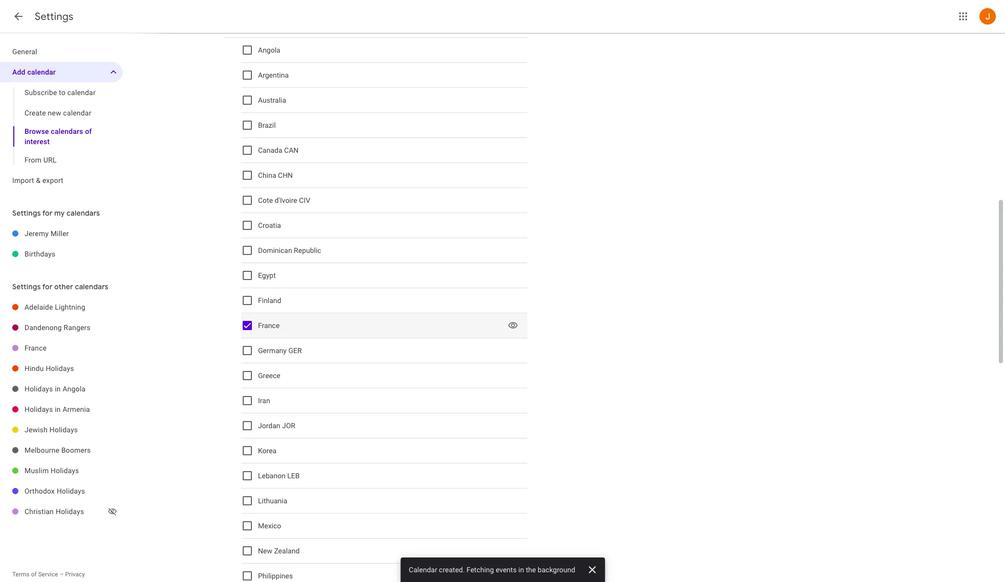 Task type: locate. For each thing, give the bounding box(es) containing it.
of right terms
[[31, 571, 37, 578]]

calendar created. fetching events in the background
[[409, 566, 575, 574]]

1 vertical spatial of
[[31, 571, 37, 578]]

tree containing general
[[0, 41, 123, 191]]

holidays down orthodox holidays link at the left bottom of page
[[56, 508, 84, 516]]

holidays up orthodox holidays tree item
[[51, 467, 79, 475]]

holidays down holidays in armenia tree item
[[50, 426, 78, 434]]

civ
[[299, 196, 310, 205]]

settings for my calendars
[[12, 209, 100, 218]]

croatia
[[258, 221, 281, 230]]

0 horizontal spatial angola
[[63, 385, 86, 393]]

brazil
[[258, 121, 276, 129]]

0 vertical spatial for
[[42, 209, 53, 218]]

2 for from the top
[[42, 282, 53, 291]]

for left my
[[42, 209, 53, 218]]

holidays down france tree item
[[46, 365, 74, 373]]

holidays for hindu
[[46, 365, 74, 373]]

holidays for jewish
[[50, 426, 78, 434]]

calendar for create new calendar
[[63, 109, 91, 117]]

2 vertical spatial calendar
[[63, 109, 91, 117]]

0 vertical spatial calendars
[[51, 127, 83, 135]]

to
[[59, 88, 66, 97]]

chn
[[278, 171, 293, 179]]

in
[[55, 385, 61, 393], [55, 405, 61, 414], [518, 566, 524, 574]]

dominican
[[258, 246, 292, 255]]

lebanon leb
[[258, 472, 300, 480]]

settings up "adelaide"
[[12, 282, 41, 291]]

christian holidays link
[[25, 502, 106, 522]]

settings right go back image
[[35, 10, 74, 23]]

browse
[[25, 127, 49, 135]]

zealand
[[274, 547, 300, 555]]

0 vertical spatial of
[[85, 127, 92, 135]]

jeremy miller tree item
[[0, 223, 123, 244]]

settings for settings for my calendars
[[12, 209, 41, 218]]

1 vertical spatial france
[[25, 344, 47, 352]]

group
[[0, 82, 123, 170]]

in left the
[[518, 566, 524, 574]]

for
[[42, 209, 53, 218], [42, 282, 53, 291]]

china
[[258, 171, 276, 179]]

calendar right to
[[67, 88, 96, 97]]

jeremy miller
[[25, 230, 69, 238]]

the
[[526, 566, 536, 574]]

calendars right my
[[67, 209, 100, 218]]

browse calendars of interest
[[25, 127, 92, 146]]

privacy
[[65, 571, 85, 578]]

1 vertical spatial calendar
[[67, 88, 96, 97]]

angola
[[258, 46, 281, 54], [63, 385, 86, 393]]

calendars
[[51, 127, 83, 135], [67, 209, 100, 218], [75, 282, 108, 291]]

–
[[60, 571, 64, 578]]

calendar up "subscribe"
[[27, 68, 56, 76]]

holidays inside 'link'
[[50, 426, 78, 434]]

create
[[25, 109, 46, 117]]

holidays
[[46, 365, 74, 373], [25, 385, 53, 393], [25, 405, 53, 414], [50, 426, 78, 434], [51, 467, 79, 475], [57, 487, 85, 495], [56, 508, 84, 516]]

2 vertical spatial settings
[[12, 282, 41, 291]]

subscribe
[[25, 88, 57, 97]]

tree item
[[225, 13, 528, 38]]

settings up jeremy
[[12, 209, 41, 218]]

melbourne boomers
[[25, 446, 91, 455]]

lithuania
[[258, 497, 287, 505]]

christian
[[25, 508, 54, 516]]

adelaide lightning link
[[25, 297, 123, 317]]

0 horizontal spatial france
[[25, 344, 47, 352]]

terms of service link
[[12, 571, 58, 578]]

calendars down create new calendar
[[51, 127, 83, 135]]

1 vertical spatial angola
[[63, 385, 86, 393]]

holidays for orthodox
[[57, 487, 85, 495]]

republic
[[294, 246, 321, 255]]

1 vertical spatial calendars
[[67, 209, 100, 218]]

for for my
[[42, 209, 53, 218]]

&
[[36, 176, 41, 185]]

in for angola
[[55, 385, 61, 393]]

of down create new calendar
[[85, 127, 92, 135]]

of
[[85, 127, 92, 135], [31, 571, 37, 578]]

birthdays link
[[25, 244, 123, 264]]

holidays in armenia
[[25, 405, 90, 414]]

settings heading
[[35, 10, 74, 23]]

0 horizontal spatial of
[[31, 571, 37, 578]]

orthodox holidays tree item
[[0, 481, 123, 502]]

calendar
[[27, 68, 56, 76], [67, 88, 96, 97], [63, 109, 91, 117]]

for left other
[[42, 282, 53, 291]]

christian holidays tree item
[[0, 502, 123, 522]]

finland
[[258, 297, 281, 305]]

0 vertical spatial settings
[[35, 10, 74, 23]]

calendars up adelaide lightning link
[[75, 282, 108, 291]]

calendar right new on the left top of page
[[63, 109, 91, 117]]

go back image
[[12, 10, 25, 22]]

1 for from the top
[[42, 209, 53, 218]]

url
[[43, 156, 57, 164]]

of inside the browse calendars of interest
[[85, 127, 92, 135]]

holidays in armenia tree item
[[0, 399, 123, 420]]

calendars for other
[[75, 282, 108, 291]]

angola inside holidays in angola link
[[63, 385, 86, 393]]

france down finland
[[258, 322, 280, 330]]

muslim
[[25, 467, 49, 475]]

1 vertical spatial settings
[[12, 209, 41, 218]]

korea
[[258, 447, 277, 455]]

dandenong rangers tree item
[[0, 317, 123, 338]]

calendar inside tree item
[[27, 68, 56, 76]]

1 horizontal spatial angola
[[258, 46, 281, 54]]

add
[[12, 68, 25, 76]]

birthdays tree item
[[0, 244, 123, 264]]

angola up 'holidays in armenia' link
[[63, 385, 86, 393]]

dandenong
[[25, 324, 62, 332]]

2 vertical spatial calendars
[[75, 282, 108, 291]]

orthodox holidays
[[25, 487, 85, 495]]

philippines
[[258, 572, 293, 580]]

calendars inside the browse calendars of interest
[[51, 127, 83, 135]]

holidays inside tree item
[[57, 487, 85, 495]]

0 vertical spatial in
[[55, 385, 61, 393]]

settings
[[35, 10, 74, 23], [12, 209, 41, 218], [12, 282, 41, 291]]

d'ivoire
[[275, 196, 297, 205]]

0 vertical spatial calendar
[[27, 68, 56, 76]]

add calendar tree item
[[0, 62, 123, 82]]

tree
[[0, 41, 123, 191]]

1 vertical spatial for
[[42, 282, 53, 291]]

terms
[[12, 571, 30, 578]]

france link
[[25, 338, 123, 358]]

germany
[[258, 347, 287, 355]]

0 vertical spatial france
[[258, 322, 280, 330]]

in up holidays in armenia at the left bottom of the page
[[55, 385, 61, 393]]

jordan jor
[[258, 422, 296, 430]]

1 horizontal spatial of
[[85, 127, 92, 135]]

for for other
[[42, 282, 53, 291]]

1 vertical spatial in
[[55, 405, 61, 414]]

france inside tree item
[[25, 344, 47, 352]]

angola up argentina
[[258, 46, 281, 54]]

france up hindu
[[25, 344, 47, 352]]

holidays down muslim holidays link
[[57, 487, 85, 495]]

in left armenia
[[55, 405, 61, 414]]

calendar
[[409, 566, 437, 574]]



Task type: describe. For each thing, give the bounding box(es) containing it.
other
[[54, 282, 73, 291]]

birthdays
[[25, 250, 55, 258]]

canada can
[[258, 146, 299, 154]]

jordan
[[258, 422, 280, 430]]

hindu holidays link
[[25, 358, 123, 379]]

hindu holidays
[[25, 365, 74, 373]]

holidays for christian
[[56, 508, 84, 516]]

melbourne boomers tree item
[[0, 440, 123, 461]]

can
[[284, 146, 299, 154]]

boomers
[[61, 446, 91, 455]]

import & export
[[12, 176, 63, 185]]

miller
[[51, 230, 69, 238]]

holidays down hindu
[[25, 385, 53, 393]]

iran
[[258, 397, 270, 405]]

jewish holidays tree item
[[0, 420, 123, 440]]

add calendar
[[12, 68, 56, 76]]

china chn
[[258, 171, 293, 179]]

armenia
[[63, 405, 90, 414]]

cote d'ivoire civ
[[258, 196, 310, 205]]

settings for settings for other calendars
[[12, 282, 41, 291]]

lightning
[[55, 303, 85, 311]]

dandenong rangers
[[25, 324, 91, 332]]

calendars for my
[[67, 209, 100, 218]]

in for armenia
[[55, 405, 61, 414]]

service
[[38, 571, 58, 578]]

adelaide lightning tree item
[[0, 297, 123, 317]]

privacy link
[[65, 571, 85, 578]]

greece
[[258, 372, 281, 380]]

2 vertical spatial in
[[518, 566, 524, 574]]

muslim holidays
[[25, 467, 79, 475]]

holidays in angola tree item
[[0, 379, 123, 399]]

mexico
[[258, 522, 281, 530]]

cote
[[258, 196, 273, 205]]

dominican republic
[[258, 246, 321, 255]]

import
[[12, 176, 34, 185]]

settings for my calendars tree
[[0, 223, 123, 264]]

from url
[[25, 156, 57, 164]]

holidays in armenia link
[[25, 399, 123, 420]]

created.
[[439, 566, 465, 574]]

holidays in angola link
[[25, 379, 123, 399]]

jewish
[[25, 426, 48, 434]]

adelaide lightning
[[25, 303, 85, 311]]

settings for other calendars
[[12, 282, 108, 291]]

holidays in angola
[[25, 385, 86, 393]]

1 horizontal spatial france
[[258, 322, 280, 330]]

adelaide
[[25, 303, 53, 311]]

melbourne boomers link
[[25, 440, 123, 461]]

hindu holidays tree item
[[0, 358, 123, 379]]

group containing subscribe to calendar
[[0, 82, 123, 170]]

egypt
[[258, 271, 276, 280]]

events
[[496, 566, 517, 574]]

france tree item
[[0, 338, 123, 358]]

subscribe to calendar
[[25, 88, 96, 97]]

from
[[25, 156, 42, 164]]

hindu
[[25, 365, 44, 373]]

dandenong rangers link
[[25, 317, 123, 338]]

rangers
[[64, 324, 91, 332]]

argentina
[[258, 71, 289, 79]]

christian holidays
[[25, 508, 84, 516]]

melbourne
[[25, 446, 59, 455]]

new
[[48, 109, 61, 117]]

muslim holidays link
[[25, 461, 123, 481]]

jor
[[282, 422, 296, 430]]

jewish holidays link
[[25, 420, 123, 440]]

my
[[54, 209, 65, 218]]

australia
[[258, 96, 286, 104]]

export
[[42, 176, 63, 185]]

holidays up jewish
[[25, 405, 53, 414]]

new zealand
[[258, 547, 300, 555]]

germany ger
[[258, 347, 302, 355]]

terms of service – privacy
[[12, 571, 85, 578]]

lebanon
[[258, 472, 286, 480]]

jeremy
[[25, 230, 49, 238]]

jewish holidays
[[25, 426, 78, 434]]

calendar for subscribe to calendar
[[67, 88, 96, 97]]

settings for settings
[[35, 10, 74, 23]]

holidays for muslim
[[51, 467, 79, 475]]

0 vertical spatial angola
[[258, 46, 281, 54]]

interest
[[25, 138, 50, 146]]

orthodox
[[25, 487, 55, 495]]

fetching
[[467, 566, 494, 574]]

background
[[538, 566, 575, 574]]

ger
[[289, 347, 302, 355]]

settings for other calendars tree
[[0, 297, 123, 522]]

new
[[258, 547, 272, 555]]

orthodox holidays link
[[25, 481, 123, 502]]

general
[[12, 48, 37, 56]]

muslim holidays tree item
[[0, 461, 123, 481]]



Task type: vqa. For each thing, say whether or not it's contained in the screenshot.
Miller at the left top
yes



